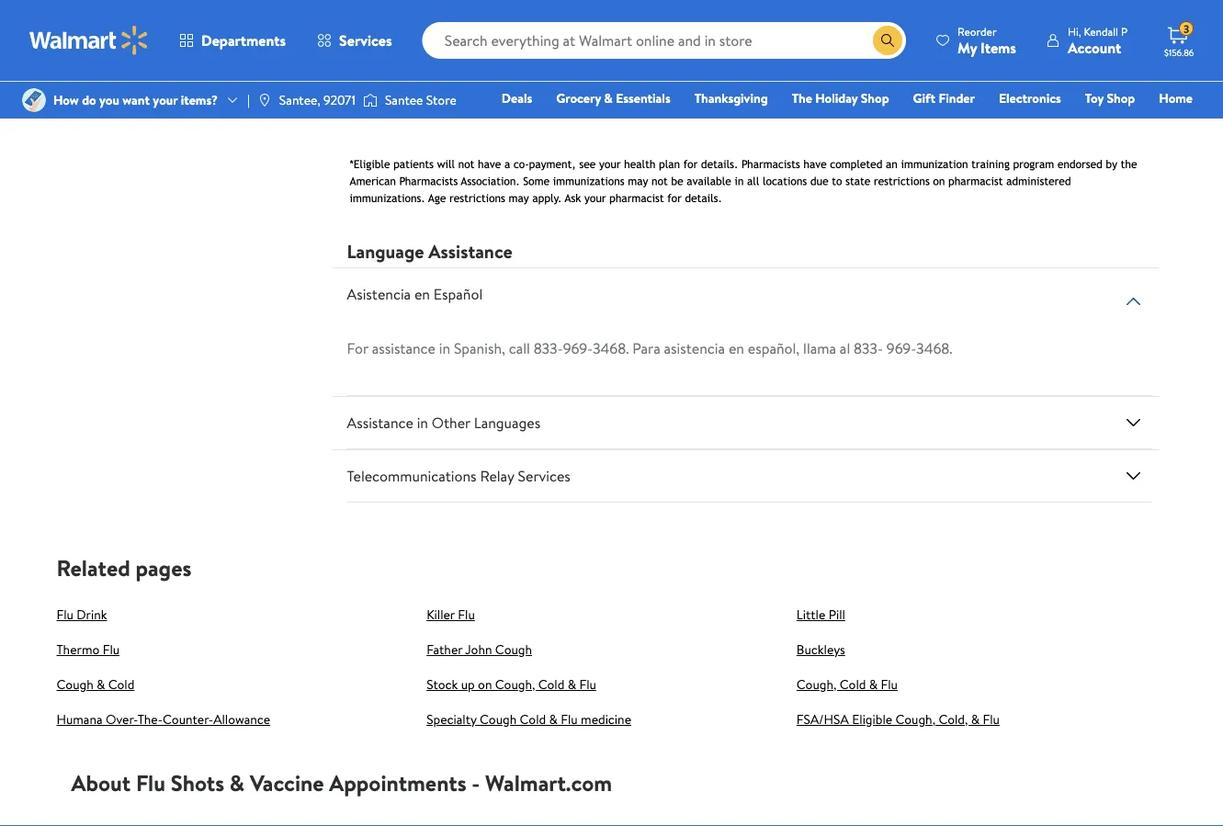 Task type: vqa. For each thing, say whether or not it's contained in the screenshot.
About Flu Shots & Vaccine Appointments - Walmart.Com
yes



Task type: locate. For each thing, give the bounding box(es) containing it.
grocery & essentials link
[[548, 88, 679, 108]]

2 shop from the left
[[1107, 89, 1135, 107]]

flu drink link
[[57, 606, 107, 624]]

toy shop link
[[1077, 88, 1144, 108]]

1 horizontal spatial 833-
[[854, 338, 883, 359]]

1 horizontal spatial 969-
[[887, 338, 916, 359]]

asistencia en español image
[[1123, 291, 1145, 313]]

cough, down the buckleys
[[797, 676, 837, 694]]

1 horizontal spatial services
[[518, 466, 571, 486]]

 image left how
[[22, 88, 46, 112]]

1 shop from the left
[[861, 89, 889, 107]]

store
[[426, 91, 457, 109]]

humana over-the-counter-allowance link
[[57, 711, 270, 729]]

cold down stock up on cough, cold & flu
[[520, 711, 546, 729]]

kendall
[[1084, 23, 1119, 39]]

0 vertical spatial in
[[439, 338, 450, 359]]

day up essentials
[[633, 34, 649, 50]]

 image for santee store
[[363, 91, 378, 109]]

santee,
[[279, 91, 321, 109]]

reorder my items
[[958, 23, 1016, 57]]

1 horizontal spatial pickup
[[757, 8, 789, 24]]

specialty
[[427, 711, 477, 729]]

asistencia
[[664, 338, 725, 359]]

Search search field
[[422, 22, 906, 59]]

969- right al
[[887, 338, 916, 359]]

3468.
[[593, 338, 629, 359], [916, 338, 953, 359]]

in left other
[[417, 413, 428, 433]]

0 horizontal spatial 833-
[[534, 338, 563, 359]]

& right shots
[[230, 768, 245, 798]]

0 horizontal spatial pickup
[[623, 8, 654, 24]]

essentials
[[616, 89, 671, 107]]

gift finder
[[913, 89, 975, 107]]

santee
[[385, 91, 423, 109]]

shop right toy
[[1107, 89, 1135, 107]]

1 horizontal spatial delivery
[[800, 8, 840, 24]]

llama
[[803, 338, 836, 359]]

1 833- from the left
[[534, 338, 563, 359]]

fsa/hsa
[[797, 711, 849, 729]]

0 horizontal spatial 969-
[[563, 338, 593, 359]]

allowance
[[213, 711, 270, 729]]

humana
[[57, 711, 103, 729]]

1 vertical spatial cough
[[57, 676, 93, 694]]

fashion link
[[907, 114, 966, 134]]

services up "92071"
[[339, 30, 392, 51]]

shop right holiday
[[861, 89, 889, 107]]

fashion
[[915, 115, 957, 133]]

en left español,
[[729, 338, 744, 359]]

over-
[[106, 711, 138, 729]]

1 vertical spatial in
[[417, 413, 428, 433]]

pickup up thanksgiving link
[[757, 8, 789, 24]]

3468. right al
[[916, 338, 953, 359]]

registry link
[[973, 114, 1037, 134]]

drink
[[77, 606, 107, 624]]

day left reorder in the right top of the page
[[901, 8, 917, 24]]

 image
[[22, 88, 46, 112], [363, 91, 378, 109]]

how
[[53, 91, 79, 109]]

833- right al
[[854, 338, 883, 359]]

cough right john
[[495, 641, 532, 659]]

services
[[339, 30, 392, 51], [518, 466, 571, 486]]

1 horizontal spatial 3468.
[[916, 338, 953, 359]]

flu right killer
[[458, 606, 475, 624]]

assistance up telecommunications
[[347, 413, 413, 433]]

3
[[1184, 21, 1190, 36]]

cough down on
[[480, 711, 517, 729]]

santee store
[[385, 91, 457, 109]]

0 horizontal spatial 3468.
[[593, 338, 629, 359]]

 image
[[257, 93, 272, 108]]

shipping right 3+
[[389, 24, 428, 40]]

your
[[153, 91, 178, 109]]

& right cold,
[[971, 711, 980, 729]]

services inside dropdown button
[[339, 30, 392, 51]]

assistance in other languages image
[[1123, 412, 1145, 434]]

assistance up español
[[429, 238, 513, 264]]

in
[[439, 338, 450, 359], [417, 413, 428, 433]]

0 horizontal spatial  image
[[22, 88, 46, 112]]

0 horizontal spatial shop
[[861, 89, 889, 107]]

hi,
[[1068, 23, 1081, 39]]

0 horizontal spatial en
[[414, 284, 430, 304]]

1 horizontal spatial en
[[729, 338, 744, 359]]

cough down "thermo"
[[57, 676, 93, 694]]

1 delivery from the left
[[665, 8, 705, 24]]

& down thermo flu link
[[97, 676, 105, 694]]

services right "relay"
[[518, 466, 571, 486]]

killer flu
[[427, 606, 475, 624]]

grocery
[[556, 89, 601, 107]]

1 horizontal spatial  image
[[363, 91, 378, 109]]

home link
[[1151, 88, 1201, 108]]

cough & cold link
[[57, 676, 135, 694]]

about flu shots & vaccine appointments - walmart.com
[[71, 768, 612, 798]]

the holiday shop
[[792, 89, 889, 107]]

pill
[[829, 606, 845, 624]]

fsa/hsa eligible cough, cold, & flu link
[[797, 711, 1000, 729]]

the holiday shop link
[[784, 88, 898, 108]]

for assistance in spanish, call 833-969-3468. para asistencia en español, llama al 833- 969-3468.
[[347, 338, 953, 359]]

2- up thanksgiving in the top right of the page
[[757, 34, 767, 50]]

appointments
[[329, 768, 467, 798]]

flu up fsa/hsa eligible cough, cold, & flu link
[[881, 676, 898, 694]]

up
[[461, 676, 475, 694]]

assistance
[[429, 238, 513, 264], [347, 413, 413, 433]]

969- right call
[[563, 338, 593, 359]]

departments button
[[164, 18, 302, 62]]

en left español
[[414, 284, 430, 304]]

969-
[[563, 338, 593, 359], [887, 338, 916, 359]]

0 horizontal spatial services
[[339, 30, 392, 51]]

debit
[[1083, 115, 1114, 133]]

my
[[958, 37, 977, 57]]

1 3468. from the left
[[593, 338, 629, 359]]

& left medicine
[[549, 711, 558, 729]]

cough, left cold,
[[896, 711, 936, 729]]

833- right call
[[534, 338, 563, 359]]

flu up medicine
[[579, 676, 596, 694]]

0 vertical spatial services
[[339, 30, 392, 51]]

2-day shipping up "deals" link at the left top
[[489, 24, 557, 40]]

3468. left para
[[593, 338, 629, 359]]

 image right "92071"
[[363, 91, 378, 109]]

call
[[509, 338, 530, 359]]

related pages
[[57, 553, 192, 583]]

delivery
[[665, 8, 705, 24], [800, 8, 840, 24]]

1 vertical spatial services
[[518, 466, 571, 486]]

1 horizontal spatial shop
[[1107, 89, 1135, 107]]

1 horizontal spatial cough,
[[797, 676, 837, 694]]

2-day shipping up search icon
[[891, 8, 960, 24]]

pages
[[136, 553, 192, 583]]

1 pickup from the left
[[623, 8, 654, 24]]

0 horizontal spatial delivery
[[665, 8, 705, 24]]

one debit
[[1052, 115, 1114, 133]]

1 horizontal spatial in
[[439, 338, 450, 359]]

1 horizontal spatial assistance
[[429, 238, 513, 264]]

language
[[347, 238, 424, 264]]

2-
[[891, 8, 901, 24], [1025, 8, 1035, 24], [489, 24, 498, 40], [623, 34, 633, 50], [757, 34, 767, 50]]

registry
[[981, 115, 1028, 133]]

departments
[[201, 30, 286, 51]]

flu left medicine
[[561, 711, 578, 729]]

asistencia en español
[[347, 284, 483, 304]]

one
[[1052, 115, 1080, 133]]

pickup up essentials
[[623, 8, 654, 24]]

cough
[[495, 641, 532, 659], [57, 676, 93, 694], [480, 711, 517, 729]]

one debit link
[[1044, 114, 1123, 134]]

items
[[981, 37, 1016, 57]]

cough,
[[495, 676, 535, 694], [797, 676, 837, 694], [896, 711, 936, 729]]

0 vertical spatial en
[[414, 284, 430, 304]]

flu
[[57, 606, 73, 624], [458, 606, 475, 624], [103, 641, 120, 659], [579, 676, 596, 694], [881, 676, 898, 694], [561, 711, 578, 729], [983, 711, 1000, 729], [136, 768, 165, 798]]

0 horizontal spatial assistance
[[347, 413, 413, 433]]

fsa/hsa eligible cough, cold, & flu
[[797, 711, 1000, 729]]

cough, right on
[[495, 676, 535, 694]]

in left spanish, on the top left of page
[[439, 338, 450, 359]]

2 pickup from the left
[[757, 8, 789, 24]]

2-day shipping up the account
[[1025, 8, 1094, 24]]



Task type: describe. For each thing, give the bounding box(es) containing it.
hi, kendall p account
[[1068, 23, 1128, 57]]

father
[[427, 641, 463, 659]]

services button
[[302, 18, 408, 62]]

0 horizontal spatial in
[[417, 413, 428, 433]]

home fashion
[[915, 89, 1193, 133]]

little pill
[[797, 606, 845, 624]]

& right grocery
[[604, 89, 613, 107]]

para
[[633, 338, 661, 359]]

cold,
[[939, 711, 968, 729]]

walmart image
[[29, 26, 149, 55]]

cough, cold & flu
[[797, 676, 898, 694]]

deals
[[502, 89, 532, 107]]

reorder
[[958, 23, 997, 39]]

shipping up the
[[786, 34, 825, 50]]

|
[[247, 91, 250, 109]]

2- up search icon
[[891, 8, 901, 24]]

specialty cough cold & flu medicine
[[427, 711, 631, 729]]

day up thanksgiving in the top right of the page
[[767, 34, 783, 50]]

flu left shots
[[136, 768, 165, 798]]

toy
[[1085, 89, 1104, 107]]

3+ day shipping
[[354, 24, 428, 40]]

stock
[[427, 676, 458, 694]]

2-day shipping up the
[[757, 34, 825, 50]]

telecommunications relay services
[[347, 466, 571, 486]]

electronics link
[[991, 88, 1070, 108]]

& up eligible
[[869, 676, 878, 694]]

1 vertical spatial en
[[729, 338, 744, 359]]

account
[[1068, 37, 1122, 57]]

& up specialty cough cold & flu medicine link
[[568, 676, 576, 694]]

1 vertical spatial assistance
[[347, 413, 413, 433]]

little pill link
[[797, 606, 845, 624]]

$156.86
[[1165, 46, 1194, 58]]

thermo flu link
[[57, 641, 120, 659]]

deals link
[[493, 88, 541, 108]]

walmart+ link
[[1130, 114, 1201, 134]]

2- left hi,
[[1025, 8, 1035, 24]]

john
[[465, 641, 492, 659]]

shipping up my
[[920, 8, 960, 24]]

day up "deals" link at the left top
[[498, 24, 515, 40]]

shots
[[171, 768, 224, 798]]

stock up on cough, cold & flu
[[427, 676, 596, 694]]

0 vertical spatial cough
[[495, 641, 532, 659]]

the-
[[138, 711, 163, 729]]

2 vertical spatial cough
[[480, 711, 517, 729]]

p
[[1121, 23, 1128, 39]]

2 horizontal spatial cough,
[[896, 711, 936, 729]]

holiday
[[815, 89, 858, 107]]

2 3468. from the left
[[916, 338, 953, 359]]

al
[[840, 338, 850, 359]]

español
[[434, 284, 483, 304]]

grocery & essentials
[[556, 89, 671, 107]]

flu drink
[[57, 606, 107, 624]]

assistance
[[372, 338, 436, 359]]

0 horizontal spatial cough,
[[495, 676, 535, 694]]

spanish,
[[454, 338, 505, 359]]

relay
[[480, 466, 514, 486]]

other
[[432, 413, 471, 433]]

walmart.com
[[485, 768, 612, 798]]

shipping up the account
[[1054, 8, 1094, 24]]

2- up grocery & essentials
[[623, 34, 633, 50]]

2- up "deals" link at the left top
[[489, 24, 498, 40]]

2 969- from the left
[[887, 338, 916, 359]]

do
[[82, 91, 96, 109]]

gift
[[913, 89, 936, 107]]

flu right "thermo"
[[103, 641, 120, 659]]

 image for how do you want your items?
[[22, 88, 46, 112]]

how do you want your items?
[[53, 91, 218, 109]]

flu left drink
[[57, 606, 73, 624]]

-
[[472, 768, 480, 798]]

on
[[478, 676, 492, 694]]

day right 3+
[[369, 24, 386, 40]]

cough & cold
[[57, 676, 135, 694]]

telecommunications relay services image
[[1123, 465, 1145, 487]]

3+
[[354, 24, 367, 40]]

vaccine
[[250, 768, 324, 798]]

father john cough
[[427, 641, 532, 659]]

telecommunications
[[347, 466, 477, 486]]

electronics
[[999, 89, 1061, 107]]

cold up specialty cough cold & flu medicine link
[[538, 676, 565, 694]]

specialty cough cold & flu medicine link
[[427, 711, 631, 729]]

items?
[[181, 91, 218, 109]]

home
[[1159, 89, 1193, 107]]

search icon image
[[881, 33, 895, 48]]

shipping up essentials
[[652, 34, 691, 50]]

cough, cold & flu link
[[797, 676, 898, 694]]

day left hi,
[[1035, 8, 1052, 24]]

cold up eligible
[[840, 676, 866, 694]]

humana over-the-counter-allowance
[[57, 711, 270, 729]]

want
[[122, 91, 150, 109]]

0 vertical spatial assistance
[[429, 238, 513, 264]]

Walmart Site-Wide search field
[[422, 22, 906, 59]]

little
[[797, 606, 826, 624]]

cold up over-
[[108, 676, 135, 694]]

2-day shipping up essentials
[[623, 34, 691, 50]]

2 delivery from the left
[[800, 8, 840, 24]]

father john cough link
[[427, 641, 532, 659]]

for
[[347, 338, 368, 359]]

1 969- from the left
[[563, 338, 593, 359]]

2 833- from the left
[[854, 338, 883, 359]]

thanksgiving link
[[686, 88, 776, 108]]

toy shop
[[1085, 89, 1135, 107]]

shipping up "deals" link at the left top
[[517, 24, 557, 40]]

buckleys link
[[797, 641, 845, 659]]

killer flu link
[[427, 606, 475, 624]]

flu right cold,
[[983, 711, 1000, 729]]

killer
[[427, 606, 455, 624]]

shop inside 'link'
[[1107, 89, 1135, 107]]

santee, 92071
[[279, 91, 356, 109]]

you
[[99, 91, 119, 109]]

walmart+
[[1138, 115, 1193, 133]]



